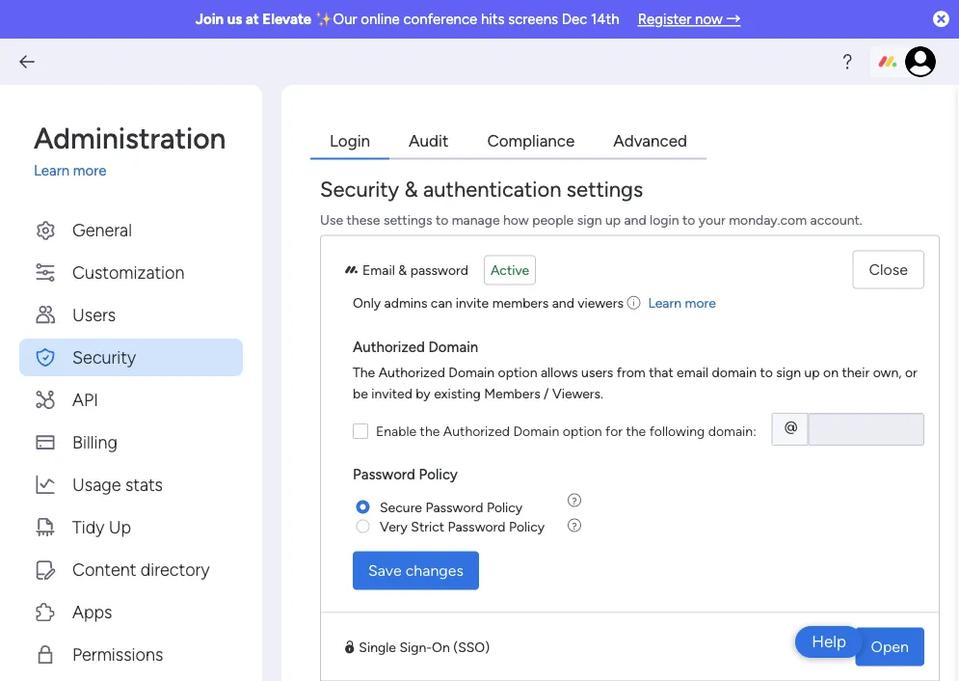 Task type: vqa. For each thing, say whether or not it's contained in the screenshot.
of inside the Here You'Ll Find Your Recent Searches. (Did You Know? 93% Of The Time, People Search For The Same Thing)
no



Task type: describe. For each thing, give the bounding box(es) containing it.
usage stats button
[[19, 465, 243, 503]]

people
[[533, 212, 574, 228]]

account.
[[811, 212, 863, 228]]

on
[[432, 639, 450, 655]]

0 vertical spatial policy
[[419, 466, 458, 483]]

content directory button
[[19, 550, 243, 588]]

strict
[[411, 518, 445, 534]]

permissions button
[[19, 635, 243, 673]]

the
[[353, 364, 375, 381]]

viewers.
[[553, 385, 604, 402]]

password policy
[[353, 466, 458, 483]]

manage
[[452, 212, 500, 228]]

up
[[109, 516, 131, 537]]

enable
[[376, 423, 417, 439]]

compliance
[[488, 131, 575, 150]]

conference
[[404, 11, 478, 28]]

only
[[353, 295, 381, 311]]

be
[[353, 385, 368, 402]]

authentication
[[424, 177, 562, 202]]

existing
[[434, 385, 481, 402]]

tidy up button
[[19, 508, 243, 546]]

or
[[906, 364, 918, 381]]

audit link
[[390, 123, 468, 160]]

open
[[872, 638, 910, 656]]

security for security & authentication settings use these settings to manage how people sign up and login to your monday.com account.
[[320, 177, 399, 202]]

0 horizontal spatial settings
[[384, 212, 433, 228]]

& for email
[[399, 262, 407, 278]]

single
[[359, 639, 396, 655]]

register
[[638, 11, 692, 28]]

invite
[[456, 295, 489, 311]]

usage stats
[[72, 474, 163, 494]]

only admins can invite members and viewers
[[353, 295, 624, 311]]

sign inside authorized domain the authorized domain option allows users from that email domain to sign up on their own, or be invited by existing members / viewers.
[[777, 364, 802, 381]]

1 vertical spatial and
[[552, 295, 575, 311]]

2 the from the left
[[627, 423, 647, 439]]

customization button
[[19, 253, 243, 291]]

more inside administration learn more
[[73, 162, 107, 179]]

own,
[[874, 364, 902, 381]]

apps button
[[19, 593, 243, 630]]

security & authentication settings use these settings to manage how people sign up and login to your monday.com account.
[[320, 177, 863, 228]]

0 vertical spatial domain
[[429, 338, 479, 355]]

2 vertical spatial authorized
[[444, 423, 510, 439]]

very
[[380, 518, 408, 534]]

following
[[650, 423, 705, 439]]

how
[[504, 212, 529, 228]]

security button
[[19, 338, 243, 376]]

can
[[431, 295, 453, 311]]

1 horizontal spatial more
[[685, 295, 717, 311]]

close
[[870, 260, 909, 279]]

1 vertical spatial authorized
[[379, 364, 446, 381]]

users
[[72, 304, 116, 325]]

api button
[[19, 381, 243, 418]]

help
[[812, 632, 847, 652]]

invited
[[372, 385, 413, 402]]

join us at elevate ✨ our online conference hits screens dec 14th
[[195, 11, 620, 28]]

admins
[[384, 295, 428, 311]]

up inside security & authentication settings use these settings to manage how people sign up and login to your monday.com account.
[[606, 212, 621, 228]]

1 vertical spatial policy
[[487, 499, 523, 515]]

learn inside administration learn more
[[34, 162, 70, 179]]

1 horizontal spatial option
[[563, 423, 603, 439]]

api
[[72, 389, 98, 410]]

content directory
[[72, 559, 210, 579]]

email
[[363, 262, 395, 278]]

screens
[[509, 11, 559, 28]]

2 vertical spatial policy
[[509, 518, 545, 534]]

save changes button
[[353, 551, 479, 590]]

login
[[330, 131, 371, 150]]

0 horizontal spatial learn more link
[[34, 160, 243, 182]]

learn more
[[649, 295, 717, 311]]

content
[[72, 559, 136, 579]]

login link
[[311, 123, 390, 160]]

1 horizontal spatial settings
[[567, 177, 644, 202]]

/
[[544, 385, 549, 402]]

email & password
[[363, 262, 469, 278]]

users
[[582, 364, 614, 381]]

from
[[617, 364, 646, 381]]

secure
[[380, 499, 423, 515]]

our
[[333, 11, 358, 28]]

these
[[347, 212, 381, 228]]

that
[[649, 364, 674, 381]]

1 horizontal spatial learn
[[649, 295, 682, 311]]

enable the authorized domain option for the following domain:
[[376, 423, 757, 439]]

general
[[72, 219, 132, 240]]

open button
[[856, 628, 925, 666]]

tidy
[[72, 516, 104, 537]]

allows
[[541, 364, 578, 381]]

email
[[677, 364, 709, 381]]



Task type: locate. For each thing, give the bounding box(es) containing it.
settings
[[567, 177, 644, 202], [384, 212, 433, 228]]

use
[[320, 212, 343, 228]]

policy up very strict password policy
[[487, 499, 523, 515]]

up
[[606, 212, 621, 228], [805, 364, 821, 381]]

1 vertical spatial option
[[563, 423, 603, 439]]

to
[[436, 212, 449, 228], [683, 212, 696, 228], [761, 364, 774, 381]]

to left your
[[683, 212, 696, 228]]

1 horizontal spatial and
[[625, 212, 647, 228]]

us
[[227, 11, 242, 28]]

0 horizontal spatial learn
[[34, 162, 70, 179]]

hits
[[481, 11, 505, 28]]

at
[[246, 11, 259, 28]]

now
[[696, 11, 723, 28]]

active
[[491, 262, 530, 278]]

learn more link right the v2 info image
[[649, 295, 717, 311]]

help image
[[838, 52, 858, 71]]

dec
[[562, 11, 588, 28]]

security inside button
[[72, 346, 136, 367]]

register now →
[[638, 11, 741, 28]]

1 vertical spatial learn more link
[[649, 295, 717, 311]]

domain
[[712, 364, 757, 381]]

password
[[353, 466, 416, 483], [426, 499, 484, 515], [448, 518, 506, 534]]

usage
[[72, 474, 121, 494]]

register now → link
[[638, 11, 741, 28]]

& down audit link
[[405, 177, 418, 202]]

the right for
[[627, 423, 647, 439]]

password down secure password policy
[[448, 518, 506, 534]]

sign left on
[[777, 364, 802, 381]]

authorized up the by
[[379, 364, 446, 381]]

security for security
[[72, 346, 136, 367]]

authorized
[[353, 338, 425, 355], [379, 364, 446, 381], [444, 423, 510, 439]]

stats
[[125, 474, 163, 494]]

None text field
[[809, 413, 925, 446]]

1 vertical spatial &
[[399, 262, 407, 278]]

✨
[[315, 11, 330, 28]]

? ?
[[573, 495, 577, 532]]

1 the from the left
[[420, 423, 440, 439]]

1 vertical spatial password
[[426, 499, 484, 515]]

1 horizontal spatial sign
[[777, 364, 802, 381]]

→
[[727, 11, 741, 28]]

advanced
[[614, 131, 688, 150]]

& inside security & authentication settings use these settings to manage how people sign up and login to your monday.com account.
[[405, 177, 418, 202]]

0 vertical spatial option
[[498, 364, 538, 381]]

0 horizontal spatial option
[[498, 364, 538, 381]]

password up 'secure'
[[353, 466, 416, 483]]

on
[[824, 364, 839, 381]]

learn more link down administration
[[34, 160, 243, 182]]

0 horizontal spatial and
[[552, 295, 575, 311]]

0 horizontal spatial sign
[[578, 212, 602, 228]]

to left manage
[[436, 212, 449, 228]]

0 vertical spatial security
[[320, 177, 399, 202]]

option inside authorized domain the authorized domain option allows users from that email domain to sign up on their own, or be invited by existing members / viewers.
[[498, 364, 538, 381]]

0 vertical spatial authorized
[[353, 338, 425, 355]]

elevate
[[263, 11, 312, 28]]

1 vertical spatial up
[[805, 364, 821, 381]]

authorized up the
[[353, 338, 425, 355]]

to right domain on the right of the page
[[761, 364, 774, 381]]

the right enable
[[420, 423, 440, 439]]

0 vertical spatial settings
[[567, 177, 644, 202]]

members
[[484, 385, 541, 402]]

domain down can
[[429, 338, 479, 355]]

0 vertical spatial learn more link
[[34, 160, 243, 182]]

settings up 'people'
[[567, 177, 644, 202]]

sign right 'people'
[[578, 212, 602, 228]]

0 vertical spatial more
[[73, 162, 107, 179]]

security down users
[[72, 346, 136, 367]]

bob builder image
[[906, 46, 937, 77]]

0 vertical spatial password
[[353, 466, 416, 483]]

1 vertical spatial more
[[685, 295, 717, 311]]

security up these
[[320, 177, 399, 202]]

1 horizontal spatial security
[[320, 177, 399, 202]]

14th
[[591, 11, 620, 28]]

sign
[[578, 212, 602, 228], [777, 364, 802, 381]]

and inside security & authentication settings use these settings to manage how people sign up and login to your monday.com account.
[[625, 212, 647, 228]]

billing button
[[19, 423, 243, 461]]

sign-
[[400, 639, 432, 655]]

administration learn more
[[34, 121, 226, 179]]

sign inside security & authentication settings use these settings to manage how people sign up and login to your monday.com account.
[[578, 212, 602, 228]]

domain down /
[[514, 423, 560, 439]]

login
[[650, 212, 680, 228]]

2 vertical spatial domain
[[514, 423, 560, 439]]

and left 'login'
[[625, 212, 647, 228]]

2 horizontal spatial to
[[761, 364, 774, 381]]

save changes
[[369, 561, 464, 580]]

0 horizontal spatial the
[[420, 423, 440, 439]]

to inside authorized domain the authorized domain option allows users from that email domain to sign up on their own, or be invited by existing members / viewers.
[[761, 364, 774, 381]]

learn down administration
[[34, 162, 70, 179]]

customization
[[72, 261, 185, 282]]

2 vertical spatial password
[[448, 518, 506, 534]]

v2 info image
[[627, 295, 641, 311]]

by
[[416, 385, 431, 402]]

up left on
[[805, 364, 821, 381]]

password up very strict password policy
[[426, 499, 484, 515]]

help button
[[796, 626, 863, 658]]

authorized domain the authorized domain option allows users from that email domain to sign up on their own, or be invited by existing members / viewers.
[[353, 338, 918, 402]]

1 vertical spatial settings
[[384, 212, 433, 228]]

administration
[[34, 121, 226, 155]]

1 vertical spatial security
[[72, 346, 136, 367]]

0 vertical spatial ?
[[573, 495, 577, 507]]

settings right these
[[384, 212, 433, 228]]

0 vertical spatial sign
[[578, 212, 602, 228]]

0 horizontal spatial to
[[436, 212, 449, 228]]

online
[[361, 11, 400, 28]]

& for security
[[405, 177, 418, 202]]

up inside authorized domain the authorized domain option allows users from that email domain to sign up on their own, or be invited by existing members / viewers.
[[805, 364, 821, 381]]

1 horizontal spatial up
[[805, 364, 821, 381]]

their
[[843, 364, 870, 381]]

(sso)
[[454, 639, 490, 655]]

more down administration
[[73, 162, 107, 179]]

2 ? from the top
[[573, 520, 577, 532]]

1 vertical spatial learn
[[649, 295, 682, 311]]

authorized down existing at the bottom
[[444, 423, 510, 439]]

changes
[[406, 561, 464, 580]]

security inside security & authentication settings use these settings to manage how people sign up and login to your monday.com account.
[[320, 177, 399, 202]]

learn right the v2 info image
[[649, 295, 682, 311]]

& right email at the left
[[399, 262, 407, 278]]

for
[[606, 423, 623, 439]]

1 horizontal spatial the
[[627, 423, 647, 439]]

compliance link
[[468, 123, 595, 160]]

policy left ? ?
[[509, 518, 545, 534]]

tidy up
[[72, 516, 131, 537]]

0 horizontal spatial more
[[73, 162, 107, 179]]

password
[[411, 262, 469, 278]]

domain up existing at the bottom
[[449, 364, 495, 381]]

security
[[320, 177, 399, 202], [72, 346, 136, 367]]

single sign-on (sso)
[[359, 639, 490, 655]]

0 vertical spatial and
[[625, 212, 647, 228]]

option up members
[[498, 364, 538, 381]]

1 ? from the top
[[573, 495, 577, 507]]

0 horizontal spatial up
[[606, 212, 621, 228]]

policy
[[419, 466, 458, 483], [487, 499, 523, 515], [509, 518, 545, 534]]

back to workspace image
[[17, 52, 37, 71]]

apps
[[72, 601, 112, 622]]

more
[[73, 162, 107, 179], [685, 295, 717, 311]]

very strict password policy
[[380, 518, 545, 534]]

more right the v2 info image
[[685, 295, 717, 311]]

1 vertical spatial sign
[[777, 364, 802, 381]]

and
[[625, 212, 647, 228], [552, 295, 575, 311]]

viewers
[[578, 295, 624, 311]]

monday icon image
[[345, 263, 358, 277]]

domain:
[[709, 423, 757, 439]]

1 horizontal spatial to
[[683, 212, 696, 228]]

up left 'login'
[[606, 212, 621, 228]]

?
[[573, 495, 577, 507], [573, 520, 577, 532]]

monday.com
[[729, 212, 808, 228]]

option
[[498, 364, 538, 381], [563, 423, 603, 439]]

close button
[[853, 250, 925, 289]]

domain
[[429, 338, 479, 355], [449, 364, 495, 381], [514, 423, 560, 439]]

secure password policy
[[380, 499, 523, 515]]

members
[[493, 295, 549, 311]]

join
[[195, 11, 224, 28]]

and left viewers
[[552, 295, 575, 311]]

1 vertical spatial ?
[[573, 520, 577, 532]]

policy up secure password policy
[[419, 466, 458, 483]]

1 horizontal spatial learn more link
[[649, 295, 717, 311]]

0 vertical spatial learn
[[34, 162, 70, 179]]

dapulse saml image
[[345, 641, 354, 655]]

option left for
[[563, 423, 603, 439]]

0 vertical spatial up
[[606, 212, 621, 228]]

advanced link
[[595, 123, 707, 160]]

0 vertical spatial &
[[405, 177, 418, 202]]

1 vertical spatial domain
[[449, 364, 495, 381]]

your
[[699, 212, 726, 228]]

general button
[[19, 211, 243, 248]]

0 horizontal spatial security
[[72, 346, 136, 367]]



